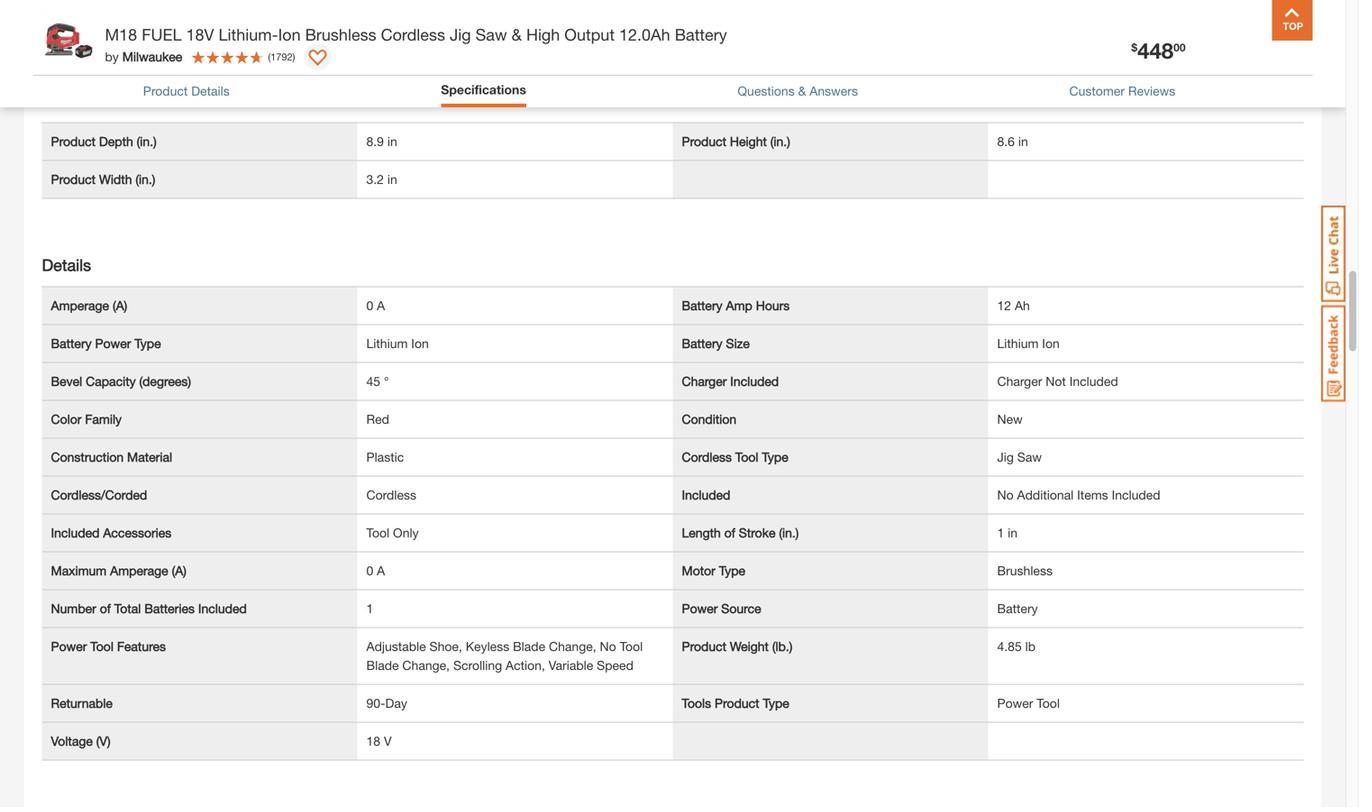 Task type: locate. For each thing, give the bounding box(es) containing it.
1 horizontal spatial no
[[998, 488, 1014, 502]]

0 for maximum amperage (a)
[[367, 563, 374, 578]]

power down 4.85 lb
[[998, 696, 1034, 711]]

color
[[51, 412, 82, 427]]

battery right 12.0ah
[[675, 25, 727, 44]]

type up (degrees)
[[135, 336, 161, 351]]

amperage up battery power type
[[51, 298, 109, 313]]

tool for cordless tool type
[[736, 450, 759, 465]]

0 a
[[367, 298, 385, 313], [367, 563, 385, 578]]

type
[[135, 336, 161, 351], [762, 450, 789, 465], [719, 563, 746, 578], [763, 696, 790, 711]]

product for product depth (in.)
[[51, 134, 96, 149]]

1 vertical spatial amperage
[[110, 563, 168, 578]]

1 lithium ion from the left
[[367, 336, 429, 351]]

0 horizontal spatial saw
[[476, 25, 507, 44]]

1 horizontal spatial blade
[[513, 639, 546, 654]]

blade up action,
[[513, 639, 546, 654]]

display image
[[309, 50, 327, 68]]

1 horizontal spatial ,
[[203, 28, 206, 43]]

0 horizontal spatial charger
[[682, 374, 727, 389]]

a for maximum amperage (a)
[[377, 563, 385, 578]]

cordless down condition at the bottom of the page
[[682, 450, 732, 465]]

2 a from the top
[[377, 563, 385, 578]]

1 charger from the left
[[682, 374, 727, 389]]

lithium ion down ah
[[998, 336, 1060, 351]]

a
[[377, 298, 385, 313], [377, 563, 385, 578]]

(in.) for product height (in.)
[[771, 134, 791, 149]]

0 a for amperage (a)
[[367, 298, 385, 313]]

w
[[156, 28, 168, 43]]

amp
[[726, 298, 753, 313]]

product width (in.)
[[51, 172, 155, 187]]

details down "d"
[[191, 83, 230, 98]]

brushless down 1 in
[[998, 563, 1053, 578]]

0 vertical spatial blade
[[513, 639, 546, 654]]

saw left high
[[476, 25, 507, 44]]

no
[[998, 488, 1014, 502], [600, 639, 617, 654]]

1 a from the top
[[377, 298, 385, 313]]

cordless tool type
[[682, 450, 789, 465]]

1 down jig saw on the bottom
[[998, 525, 1005, 540]]

(v)
[[96, 734, 111, 749]]

12
[[998, 298, 1012, 313]]

h
[[106, 28, 115, 43]]

power for power tool features
[[51, 639, 87, 654]]

0 vertical spatial no
[[998, 488, 1014, 502]]

8.6
[[119, 28, 136, 43], [998, 134, 1015, 149]]

0 vertical spatial (a)
[[113, 298, 127, 313]]

of for length
[[725, 525, 736, 540]]

1 horizontal spatial 8.9
[[367, 134, 384, 149]]

included up length
[[682, 488, 731, 502]]

type down (lb.)
[[763, 696, 790, 711]]

of
[[725, 525, 736, 540], [100, 601, 111, 616]]

0 horizontal spatial blade
[[367, 658, 399, 673]]

8.9
[[222, 28, 239, 43], [367, 134, 384, 149]]

0 horizontal spatial ,
[[149, 28, 153, 43]]

0 horizontal spatial lithium ion
[[367, 336, 429, 351]]

type up stroke
[[762, 450, 789, 465]]

battery size
[[682, 336, 750, 351]]

cordless up tool only
[[367, 488, 417, 502]]

ion
[[278, 25, 301, 44], [411, 336, 429, 351], [1043, 336, 1060, 351]]

0 horizontal spatial 1
[[367, 601, 374, 616]]

$
[[1132, 41, 1138, 54]]

saw up 'additional'
[[1018, 450, 1042, 465]]

saw
[[476, 25, 507, 44], [1018, 450, 1042, 465]]

8.6 in
[[998, 134, 1029, 149]]

blade down "adjustable"
[[367, 658, 399, 673]]

0 a up 45 °
[[367, 298, 385, 313]]

included right not
[[1070, 374, 1119, 389]]

0 vertical spatial of
[[725, 525, 736, 540]]

motor
[[682, 563, 716, 578]]

1 vertical spatial 0
[[367, 563, 374, 578]]

blade
[[513, 639, 546, 654], [367, 658, 399, 673]]

0 horizontal spatial jig
[[450, 25, 471, 44]]

product down dimensions
[[51, 134, 96, 149]]

construction material
[[51, 450, 172, 465]]

tool for power tool
[[1037, 696, 1060, 711]]

power for power source
[[682, 601, 718, 616]]

lithium ion up °
[[367, 336, 429, 351]]

customer
[[1070, 83, 1125, 98]]

a down tool only
[[377, 563, 385, 578]]

variable
[[549, 658, 594, 673]]

&
[[512, 25, 522, 44], [799, 83, 807, 98]]

8.9 in
[[367, 134, 397, 149]]

power up capacity
[[95, 336, 131, 351]]

tool for power tool features
[[90, 639, 114, 654]]

lithium ion
[[367, 336, 429, 351], [998, 336, 1060, 351]]

0 vertical spatial 8.9
[[222, 28, 239, 43]]

1 0 a from the top
[[367, 298, 385, 313]]

1 horizontal spatial details
[[191, 83, 230, 98]]

(in.) right height
[[771, 134, 791, 149]]

included accessories
[[51, 525, 172, 540]]

power down the number
[[51, 639, 87, 654]]

product left width
[[51, 172, 96, 187]]

product details button
[[143, 82, 230, 100], [143, 82, 230, 100]]

type for product
[[763, 696, 790, 711]]

height
[[730, 134, 767, 149]]

0 horizontal spatial amperage
[[51, 298, 109, 313]]

18v
[[186, 25, 214, 44]]

lithium up °
[[367, 336, 408, 351]]

, left "w"
[[149, 28, 153, 43]]

(in.) for product depth (in.)
[[137, 134, 157, 149]]

tool inside adjustable shoe, keyless blade change, no tool blade change, scrolling action, variable speed
[[620, 639, 643, 654]]

product for product width (in.)
[[51, 172, 96, 187]]

change, up variable
[[549, 639, 597, 654]]

charger
[[682, 374, 727, 389], [998, 374, 1043, 389]]

1 vertical spatial 8.6
[[998, 134, 1015, 149]]

0 horizontal spatial brushless
[[305, 25, 377, 44]]

1 horizontal spatial amperage
[[110, 563, 168, 578]]

product for product height (in.)
[[682, 134, 727, 149]]

00
[[1174, 41, 1186, 54]]

amperage down accessories
[[110, 563, 168, 578]]

12.0ah
[[619, 25, 671, 44]]

product down power source
[[682, 639, 727, 654]]

(a) up battery power type
[[113, 298, 127, 313]]

1 horizontal spatial lithium ion
[[998, 336, 1060, 351]]

power down motor at the right bottom
[[682, 601, 718, 616]]

1 0 from the top
[[367, 298, 374, 313]]

voltage
[[51, 734, 93, 749]]

3.2
[[172, 28, 189, 43], [367, 172, 384, 187]]

2 0 a from the top
[[367, 563, 385, 578]]

2 vertical spatial cordless
[[367, 488, 417, 502]]

1 vertical spatial cordless
[[682, 450, 732, 465]]

1 vertical spatial no
[[600, 639, 617, 654]]

lithium down 12 ah
[[998, 336, 1039, 351]]

construction
[[51, 450, 124, 465]]

1 horizontal spatial saw
[[1018, 450, 1042, 465]]

1 vertical spatial 1
[[367, 601, 374, 616]]

feedback link image
[[1322, 305, 1346, 402]]

not
[[1046, 374, 1067, 389]]

motor type
[[682, 563, 746, 578]]

milwaukee
[[122, 49, 182, 64]]

1 vertical spatial of
[[100, 601, 111, 616]]

1 vertical spatial 0 a
[[367, 563, 385, 578]]

1 vertical spatial change,
[[403, 658, 450, 673]]

1 horizontal spatial 1
[[998, 525, 1005, 540]]

0
[[367, 298, 374, 313], [367, 563, 374, 578]]

2 0 from the top
[[367, 563, 374, 578]]

)
[[293, 51, 295, 62]]

1 vertical spatial &
[[799, 83, 807, 98]]

3.2 down '8.9 in'
[[367, 172, 384, 187]]

0 a down tool only
[[367, 563, 385, 578]]

0 for amperage (a)
[[367, 298, 374, 313]]

0 up 45
[[367, 298, 374, 313]]

0 vertical spatial 0
[[367, 298, 374, 313]]

bevel capacity (degrees)
[[51, 374, 191, 389]]

jig up specifications
[[450, 25, 471, 44]]

product down milwaukee
[[143, 83, 188, 98]]

battery left amp
[[682, 298, 723, 313]]

jig down new
[[998, 450, 1014, 465]]

brushless up display icon
[[305, 25, 377, 44]]

charger left not
[[998, 374, 1043, 389]]

2 charger from the left
[[998, 374, 1043, 389]]

18
[[367, 734, 381, 749]]

a for amperage (a)
[[377, 298, 385, 313]]

no up 1 in
[[998, 488, 1014, 502]]

returnable
[[51, 696, 113, 711]]

(
[[268, 51, 271, 62]]

0 vertical spatial 0 a
[[367, 298, 385, 313]]

battery for battery amp hours
[[682, 298, 723, 313]]

& left answers
[[799, 83, 807, 98]]

2 lithium ion from the left
[[998, 336, 1060, 351]]

1 up "adjustable"
[[367, 601, 374, 616]]

8.9 up 3.2 in
[[367, 134, 384, 149]]

0 horizontal spatial lithium
[[367, 336, 408, 351]]

included
[[731, 374, 779, 389], [1070, 374, 1119, 389], [682, 488, 731, 502], [1112, 488, 1161, 502], [51, 525, 100, 540], [198, 601, 247, 616]]

new
[[998, 412, 1023, 427]]

1 horizontal spatial ion
[[411, 336, 429, 351]]

1 vertical spatial a
[[377, 563, 385, 578]]

0 vertical spatial 3.2
[[172, 28, 189, 43]]

no up speed
[[600, 639, 617, 654]]

no inside adjustable shoe, keyless blade change, no tool blade change, scrolling action, variable speed
[[600, 639, 617, 654]]

1 vertical spatial saw
[[1018, 450, 1042, 465]]

of left total
[[100, 601, 111, 616]]

battery
[[675, 25, 727, 44], [682, 298, 723, 313], [51, 336, 92, 351], [682, 336, 723, 351], [998, 601, 1038, 616]]

1 horizontal spatial brushless
[[998, 563, 1053, 578]]

(a) up 'batteries'
[[172, 563, 187, 578]]

0 vertical spatial amperage
[[51, 298, 109, 313]]

0 vertical spatial &
[[512, 25, 522, 44]]

jig
[[450, 25, 471, 44], [998, 450, 1014, 465]]

d
[[210, 28, 218, 43]]

1 horizontal spatial 8.6
[[998, 134, 1015, 149]]

reviews
[[1129, 83, 1176, 98]]

0 horizontal spatial change,
[[403, 658, 450, 673]]

1 vertical spatial details
[[42, 255, 91, 275]]

2 , from the left
[[203, 28, 206, 43]]

8.9 right "d"
[[222, 28, 239, 43]]

product left height
[[682, 134, 727, 149]]

details up amperage (a)
[[42, 255, 91, 275]]

tool
[[736, 450, 759, 465], [367, 525, 390, 540], [90, 639, 114, 654], [620, 639, 643, 654], [1037, 696, 1060, 711]]

1 horizontal spatial lithium
[[998, 336, 1039, 351]]

fuel
[[142, 25, 182, 44]]

battery left size at the top
[[682, 336, 723, 351]]

1 horizontal spatial of
[[725, 525, 736, 540]]

3.2 right "w"
[[172, 28, 189, 43]]

0 a for maximum amperage (a)
[[367, 563, 385, 578]]

maximum amperage (a)
[[51, 563, 187, 578]]

& left high
[[512, 25, 522, 44]]

customer reviews
[[1070, 83, 1176, 98]]

(lb.)
[[773, 639, 793, 654]]

dimensions
[[42, 91, 127, 111]]

1 vertical spatial 3.2
[[367, 172, 384, 187]]

maximum
[[51, 563, 107, 578]]

1 horizontal spatial (a)
[[172, 563, 187, 578]]

a up 45 °
[[377, 298, 385, 313]]

change, down shoe,
[[403, 658, 450, 673]]

0 vertical spatial change,
[[549, 639, 597, 654]]

0 vertical spatial brushless
[[305, 25, 377, 44]]

(in.) right stroke
[[779, 525, 799, 540]]

1
[[998, 525, 1005, 540], [367, 601, 374, 616]]

charger up condition at the bottom of the page
[[682, 374, 727, 389]]

1 lithium from the left
[[367, 336, 408, 351]]

0 horizontal spatial no
[[600, 639, 617, 654]]

0 vertical spatial cordless
[[381, 25, 445, 44]]

of left stroke
[[725, 525, 736, 540]]

0 vertical spatial a
[[377, 298, 385, 313]]

keyless
[[466, 639, 510, 654]]

0 vertical spatial 8.6
[[119, 28, 136, 43]]

448
[[1138, 37, 1174, 63]]

0 vertical spatial 1
[[998, 525, 1005, 540]]

(in.) right depth
[[137, 134, 157, 149]]

product depth (in.)
[[51, 134, 157, 149]]

(in.) right width
[[136, 172, 155, 187]]

1792
[[271, 51, 293, 62]]

1 horizontal spatial charger
[[998, 374, 1043, 389]]

product
[[143, 83, 188, 98], [51, 134, 96, 149], [682, 134, 727, 149], [51, 172, 96, 187], [682, 639, 727, 654], [715, 696, 760, 711]]

red
[[367, 412, 389, 427]]

0 down tool only
[[367, 563, 374, 578]]

product weight (lb.)
[[682, 639, 793, 654]]

1 for 1 in
[[998, 525, 1005, 540]]

0 horizontal spatial of
[[100, 601, 111, 616]]

plastic
[[367, 450, 404, 465]]

0 horizontal spatial &
[[512, 25, 522, 44]]

, left "d"
[[203, 28, 206, 43]]

1 vertical spatial blade
[[367, 658, 399, 673]]

1 vertical spatial jig
[[998, 450, 1014, 465]]

cordless
[[381, 25, 445, 44], [682, 450, 732, 465], [367, 488, 417, 502]]

cordless up specifications
[[381, 25, 445, 44]]

tool only
[[367, 525, 419, 540]]

0 horizontal spatial ion
[[278, 25, 301, 44]]

(a)
[[113, 298, 127, 313], [172, 563, 187, 578]]

battery up bevel on the left top of the page
[[51, 336, 92, 351]]

change,
[[549, 639, 597, 654], [403, 658, 450, 673]]

2 lithium from the left
[[998, 336, 1039, 351]]



Task type: vqa. For each thing, say whether or not it's contained in the screenshot.
'Type' related to Product
yes



Task type: describe. For each thing, give the bounding box(es) containing it.
top button
[[1273, 0, 1313, 41]]

1 vertical spatial 8.9
[[367, 134, 384, 149]]

1 horizontal spatial change,
[[549, 639, 597, 654]]

size
[[726, 336, 750, 351]]

cordless for cordless tool type
[[682, 450, 732, 465]]

cordless for cordless
[[367, 488, 417, 502]]

width
[[99, 172, 132, 187]]

45
[[367, 374, 381, 389]]

color family
[[51, 412, 122, 427]]

0 horizontal spatial 8.6
[[119, 28, 136, 43]]

scrolling
[[454, 658, 502, 673]]

0 vertical spatial saw
[[476, 25, 507, 44]]

included right items
[[1112, 488, 1161, 502]]

2 horizontal spatial ion
[[1043, 336, 1060, 351]]

product right tools
[[715, 696, 760, 711]]

45 °
[[367, 374, 389, 389]]

0 horizontal spatial (a)
[[113, 298, 127, 313]]

by milwaukee
[[105, 49, 182, 64]]

90-day
[[367, 696, 407, 711]]

voltage (v)
[[51, 734, 111, 749]]

4.85 lb
[[998, 639, 1036, 654]]

no additional items included
[[998, 488, 1161, 502]]

1 horizontal spatial jig
[[998, 450, 1014, 465]]

product details
[[143, 83, 230, 98]]

1 horizontal spatial &
[[799, 83, 807, 98]]

adjustable shoe, keyless blade change, no tool blade change, scrolling action, variable speed
[[367, 639, 643, 673]]

only
[[393, 525, 419, 540]]

output
[[565, 25, 615, 44]]

battery for battery power type
[[51, 336, 92, 351]]

high
[[527, 25, 560, 44]]

1 vertical spatial brushless
[[998, 563, 1053, 578]]

additional
[[1018, 488, 1074, 502]]

speed
[[597, 658, 634, 673]]

dimensions:
[[33, 28, 102, 43]]

bevel
[[51, 374, 82, 389]]

0 horizontal spatial 3.2
[[172, 28, 189, 43]]

condition
[[682, 412, 737, 427]]

live chat image
[[1322, 206, 1346, 302]]

18 v
[[367, 734, 392, 749]]

1 vertical spatial (a)
[[172, 563, 187, 578]]

battery up 4.85 lb
[[998, 601, 1038, 616]]

action,
[[506, 658, 545, 673]]

battery for battery size
[[682, 336, 723, 351]]

3.2 in
[[367, 172, 397, 187]]

0 vertical spatial details
[[191, 83, 230, 98]]

included down size at the top
[[731, 374, 779, 389]]

hours
[[756, 298, 790, 313]]

number of total batteries included
[[51, 601, 247, 616]]

0 vertical spatial jig
[[450, 25, 471, 44]]

day
[[386, 696, 407, 711]]

dimensions: h 8.6 in , w 3.2 in , d 8.9 in
[[33, 28, 253, 43]]

included right 'batteries'
[[198, 601, 247, 616]]

lithium-
[[219, 25, 278, 44]]

charger for charger not included
[[998, 374, 1043, 389]]

material
[[127, 450, 172, 465]]

accessories
[[103, 525, 172, 540]]

number
[[51, 601, 96, 616]]

1 horizontal spatial 3.2
[[367, 172, 384, 187]]

( 1792 )
[[268, 51, 295, 62]]

(degrees)
[[139, 374, 191, 389]]

by
[[105, 49, 119, 64]]

of for number
[[100, 601, 111, 616]]

type right motor at the right bottom
[[719, 563, 746, 578]]

tools product type
[[682, 696, 790, 711]]

1 , from the left
[[149, 28, 153, 43]]

features
[[117, 639, 166, 654]]

°
[[384, 374, 389, 389]]

total
[[114, 601, 141, 616]]

1 for 1
[[367, 601, 374, 616]]

m18
[[105, 25, 137, 44]]

ah
[[1015, 298, 1031, 313]]

product image image
[[37, 9, 96, 68]]

source
[[722, 601, 762, 616]]

amperage (a)
[[51, 298, 127, 313]]

0 horizontal spatial details
[[42, 255, 91, 275]]

questions
[[738, 83, 795, 98]]

included up maximum
[[51, 525, 100, 540]]

12 ah
[[998, 298, 1031, 313]]

jig saw
[[998, 450, 1042, 465]]

(in.) for product width (in.)
[[136, 172, 155, 187]]

tools
[[682, 696, 712, 711]]

charger for charger included
[[682, 374, 727, 389]]

batteries
[[144, 601, 195, 616]]

type for tool
[[762, 450, 789, 465]]

battery power type
[[51, 336, 161, 351]]

questions & answers
[[738, 83, 858, 98]]

depth
[[99, 134, 133, 149]]

4.85
[[998, 639, 1022, 654]]

capacity
[[86, 374, 136, 389]]

family
[[85, 412, 122, 427]]

$ 448 00
[[1132, 37, 1186, 63]]

answers
[[810, 83, 858, 98]]

0 horizontal spatial 8.9
[[222, 28, 239, 43]]

power for power tool
[[998, 696, 1034, 711]]

power tool
[[998, 696, 1060, 711]]

shoe,
[[430, 639, 462, 654]]

charger not included
[[998, 374, 1119, 389]]

type for power
[[135, 336, 161, 351]]

power tool features
[[51, 639, 166, 654]]

cordless/corded
[[51, 488, 147, 502]]

lb
[[1026, 639, 1036, 654]]

product for product details
[[143, 83, 188, 98]]

product height (in.)
[[682, 134, 791, 149]]

items
[[1078, 488, 1109, 502]]

power source
[[682, 601, 762, 616]]

v
[[384, 734, 392, 749]]

length
[[682, 525, 721, 540]]

product for product weight (lb.)
[[682, 639, 727, 654]]



